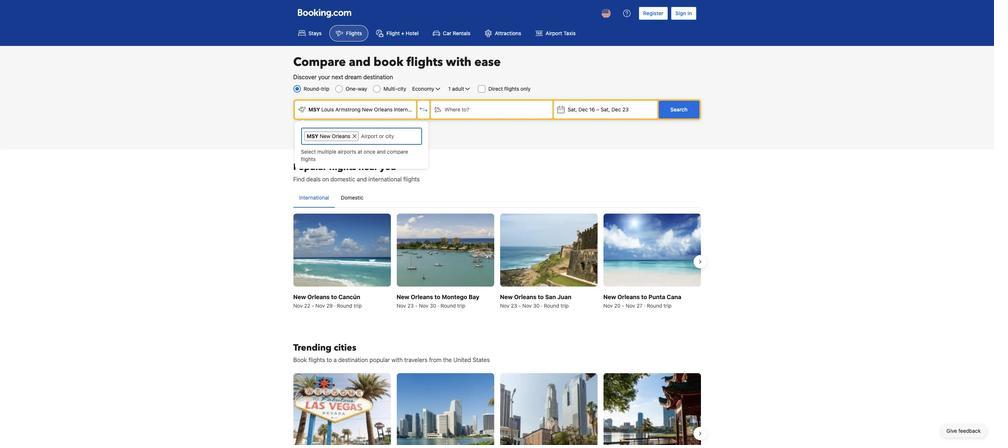Task type: describe. For each thing, give the bounding box(es) containing it.
trip for new orleans to san juan
[[561, 303, 569, 309]]

domestic button
[[335, 188, 370, 208]]

- for new orleans to montego bay
[[416, 303, 418, 309]]

5 nov from the left
[[500, 303, 510, 309]]

car rentals link
[[427, 25, 477, 42]]

stays
[[309, 30, 322, 36]]

tab list containing international
[[294, 188, 701, 208]]

hotel
[[406, 30, 419, 36]]

29
[[327, 303, 333, 309]]

one-
[[346, 86, 358, 92]]

airport taxis
[[546, 30, 576, 36]]

1 adult button
[[448, 85, 473, 93]]

with inside compare and book flights with ease discover your next dream destination
[[446, 54, 472, 70]]

states
[[473, 357, 490, 364]]

trip inside new orleans to cancún nov 22 - nov 29 · round trip
[[354, 303, 362, 309]]

2 nov from the left
[[316, 303, 325, 309]]

adult
[[452, 86, 464, 92]]

3 nov from the left
[[397, 303, 406, 309]]

destination inside trending cities book flights to a destination popular with travelers from the united states
[[339, 357, 368, 364]]

taxis
[[564, 30, 576, 36]]

8 nov from the left
[[626, 303, 636, 309]]

23 for –
[[623, 106, 629, 113]]

on
[[322, 176, 329, 183]]

flights inside select multiple airports at once and compare flights
[[301, 156, 316, 162]]

msy new orleans
[[307, 133, 351, 139]]

deals
[[307, 176, 321, 183]]

way
[[358, 86, 367, 92]]

23 for montego
[[408, 303, 414, 309]]

27
[[637, 303, 643, 309]]

sign
[[676, 10, 687, 16]]

sign in
[[676, 10, 693, 16]]

punta
[[649, 294, 666, 301]]

travelers
[[405, 357, 428, 364]]

to for montego
[[435, 294, 441, 301]]

register
[[644, 10, 664, 16]]

louis
[[322, 106, 334, 113]]

· for new orleans to san juan
[[541, 303, 543, 309]]

7 nov from the left
[[604, 303, 613, 309]]

airport inside 'link'
[[546, 30, 563, 36]]

orlando, united states of america image
[[604, 374, 701, 446]]

airport taxis link
[[529, 25, 582, 42]]

- inside new orleans to cancún nov 22 - nov 29 · round trip
[[312, 303, 314, 309]]

2 region from the top
[[288, 371, 707, 446]]

your
[[318, 74, 330, 80]]

flight + hotel
[[387, 30, 419, 36]]

direct
[[489, 86, 503, 92]]

once
[[364, 149, 376, 155]]

2 dec from the left
[[612, 106, 621, 113]]

cancún
[[339, 294, 361, 301]]

city
[[398, 86, 407, 92]]

round for new orleans to san juan
[[544, 303, 560, 309]]

cities
[[334, 342, 357, 355]]

- for new orleans to punta cana
[[622, 303, 625, 309]]

bay
[[469, 294, 480, 301]]

new for new orleans to cancún
[[294, 294, 306, 301]]

trip down the your
[[322, 86, 330, 92]]

round-trip
[[304, 86, 330, 92]]

orleans up airports
[[332, 133, 351, 139]]

2 sat, from the left
[[601, 106, 611, 113]]

new orleans to punta cana nov 20 - nov 27 · round trip
[[604, 294, 682, 309]]

region containing new orleans to cancún
[[288, 211, 707, 313]]

30 for san
[[534, 303, 540, 309]]

at
[[358, 149, 363, 155]]

feedback
[[959, 428, 982, 435]]

discover
[[294, 74, 317, 80]]

economy
[[413, 86, 435, 92]]

cana
[[667, 294, 682, 301]]

where to? button
[[431, 101, 553, 119]]

20
[[615, 303, 621, 309]]

0 horizontal spatial airport
[[426, 106, 442, 113]]

new orleans to montego bay image
[[397, 214, 494, 287]]

popular
[[294, 161, 327, 174]]

new for new orleans to montego bay
[[397, 294, 410, 301]]

flights up domestic
[[329, 161, 357, 174]]

orleans for new orleans to punta cana
[[618, 294, 640, 301]]

search button
[[659, 101, 700, 119]]

msy for msy louis armstrong new orleans international airport
[[309, 106, 320, 113]]

international button
[[294, 188, 335, 208]]

register link
[[639, 7, 669, 20]]

book
[[294, 357, 307, 364]]

domestic
[[341, 195, 364, 201]]

rentals
[[453, 30, 471, 36]]

msy louis armstrong new orleans international airport
[[309, 106, 442, 113]]

sat, dec 16 – sat, dec 23 button
[[554, 101, 658, 119]]

international inside button
[[299, 195, 329, 201]]

san
[[546, 294, 556, 301]]

30 for montego
[[430, 303, 437, 309]]

16
[[590, 106, 595, 113]]

next
[[332, 74, 343, 80]]

to?
[[462, 106, 470, 113]]

one-way
[[346, 86, 367, 92]]

give
[[947, 428, 958, 435]]

airports
[[338, 149, 357, 155]]



Task type: locate. For each thing, give the bounding box(es) containing it.
booking.com logo image
[[298, 9, 351, 18], [298, 9, 351, 18]]

sat, left 16
[[568, 106, 578, 113]]

round
[[337, 303, 353, 309], [441, 303, 456, 309], [544, 303, 560, 309], [647, 303, 663, 309]]

to for punta
[[642, 294, 648, 301]]

1 horizontal spatial dec
[[612, 106, 621, 113]]

select multiple airports at once and compare flights
[[301, 149, 408, 162]]

and down near
[[357, 176, 367, 183]]

· inside new orleans to san juan nov 23 - nov 30 · round trip
[[541, 303, 543, 309]]

compare
[[294, 54, 346, 70]]

·
[[334, 303, 336, 309], [438, 303, 439, 309], [541, 303, 543, 309], [644, 303, 646, 309]]

find
[[294, 176, 305, 183]]

to up the 27
[[642, 294, 648, 301]]

- inside new orleans to montego bay nov 23 - nov 30 · round trip
[[416, 303, 418, 309]]

2 30 from the left
[[534, 303, 540, 309]]

you
[[380, 161, 396, 174]]

dec right – on the right top of the page
[[612, 106, 621, 113]]

new orleans to cancún nov 22 - nov 29 · round trip
[[294, 294, 362, 309]]

new inside new orleans to punta cana nov 20 - nov 27 · round trip
[[604, 294, 617, 301]]

domestic
[[331, 176, 356, 183]]

select
[[301, 149, 316, 155]]

2 vertical spatial and
[[357, 176, 367, 183]]

the
[[444, 357, 452, 364]]

1 vertical spatial international
[[299, 195, 329, 201]]

- inside new orleans to san juan nov 23 - nov 30 · round trip
[[519, 303, 521, 309]]

dec
[[579, 106, 588, 113], [612, 106, 621, 113]]

miami, united states of america image
[[397, 374, 494, 446]]

1 region from the top
[[288, 211, 707, 313]]

to
[[331, 294, 337, 301], [435, 294, 441, 301], [538, 294, 544, 301], [642, 294, 648, 301], [327, 357, 332, 364]]

3 · from the left
[[541, 303, 543, 309]]

direct flights only
[[489, 86, 531, 92]]

and inside compare and book flights with ease discover your next dream destination
[[349, 54, 371, 70]]

· for new orleans to punta cana
[[644, 303, 646, 309]]

round inside new orleans to cancún nov 22 - nov 29 · round trip
[[337, 303, 353, 309]]

sat, right – on the right top of the page
[[601, 106, 611, 113]]

round down cancún
[[337, 303, 353, 309]]

popular
[[370, 357, 390, 364]]

0 horizontal spatial 30
[[430, 303, 437, 309]]

trip down cancún
[[354, 303, 362, 309]]

attractions
[[495, 30, 522, 36]]

4 nov from the left
[[419, 303, 429, 309]]

2 round from the left
[[441, 303, 456, 309]]

orleans inside new orleans to punta cana nov 20 - nov 27 · round trip
[[618, 294, 640, 301]]

-
[[312, 303, 314, 309], [416, 303, 418, 309], [519, 303, 521, 309], [622, 303, 625, 309]]

to left a
[[327, 357, 332, 364]]

international down the deals
[[299, 195, 329, 201]]

popular flights near you find deals on domestic and international flights
[[294, 161, 420, 183]]

orleans inside new orleans to montego bay nov 23 - nov 30 · round trip
[[411, 294, 433, 301]]

trip inside new orleans to punta cana nov 20 - nov 27 · round trip
[[664, 303, 672, 309]]

0 horizontal spatial with
[[392, 357, 403, 364]]

round down montego at the left of the page
[[441, 303, 456, 309]]

round down san
[[544, 303, 560, 309]]

trending cities book flights to a destination popular with travelers from the united states
[[294, 342, 490, 364]]

1 horizontal spatial international
[[394, 106, 424, 113]]

0 vertical spatial region
[[288, 211, 707, 313]]

stays link
[[292, 25, 328, 42]]

1 vertical spatial with
[[392, 357, 403, 364]]

orleans
[[374, 106, 393, 113], [332, 133, 351, 139], [308, 294, 330, 301], [411, 294, 433, 301], [515, 294, 537, 301], [618, 294, 640, 301]]

sat, dec 16 – sat, dec 23
[[568, 106, 629, 113]]

multi-city
[[384, 86, 407, 92]]

–
[[597, 106, 600, 113]]

and inside select multiple airports at once and compare flights
[[377, 149, 386, 155]]

new orleans to punta cana image
[[604, 214, 701, 287]]

search
[[671, 106, 688, 113]]

0 vertical spatial destination
[[364, 74, 393, 80]]

1 vertical spatial destination
[[339, 357, 368, 364]]

1 dec from the left
[[579, 106, 588, 113]]

2 horizontal spatial 23
[[623, 106, 629, 113]]

montego
[[442, 294, 468, 301]]

to inside new orleans to punta cana nov 20 - nov 27 · round trip
[[642, 294, 648, 301]]

attractions link
[[479, 25, 528, 42]]

· inside new orleans to montego bay nov 23 - nov 30 · round trip
[[438, 303, 439, 309]]

from
[[429, 357, 442, 364]]

to inside new orleans to san juan nov 23 - nov 30 · round trip
[[538, 294, 544, 301]]

orleans for new orleans to cancún
[[308, 294, 330, 301]]

international
[[369, 176, 402, 183]]

dec left 16
[[579, 106, 588, 113]]

1 horizontal spatial with
[[446, 54, 472, 70]]

23
[[623, 106, 629, 113], [408, 303, 414, 309], [511, 303, 518, 309]]

0 horizontal spatial 23
[[408, 303, 414, 309]]

to inside new orleans to cancún nov 22 - nov 29 · round trip
[[331, 294, 337, 301]]

to for san
[[538, 294, 544, 301]]

flight
[[387, 30, 400, 36]]

car rentals
[[443, 30, 471, 36]]

juan
[[558, 294, 572, 301]]

- for new orleans to san juan
[[519, 303, 521, 309]]

multi-
[[384, 86, 398, 92]]

23 inside new orleans to montego bay nov 23 - nov 30 · round trip
[[408, 303, 414, 309]]

3 - from the left
[[519, 303, 521, 309]]

flight + hotel link
[[370, 25, 425, 42]]

with inside trending cities book flights to a destination popular with travelers from the united states
[[392, 357, 403, 364]]

round inside new orleans to punta cana nov 20 - nov 27 · round trip
[[647, 303, 663, 309]]

near
[[359, 161, 378, 174]]

4 round from the left
[[647, 303, 663, 309]]

where
[[445, 106, 461, 113]]

flights down trending at the left
[[309, 357, 325, 364]]

· for new orleans to montego bay
[[438, 303, 439, 309]]

1 horizontal spatial sat,
[[601, 106, 611, 113]]

30 inside new orleans to san juan nov 23 - nov 30 · round trip
[[534, 303, 540, 309]]

and up the 'dream'
[[349, 54, 371, 70]]

give feedback
[[947, 428, 982, 435]]

2 - from the left
[[416, 303, 418, 309]]

and inside popular flights near you find deals on domestic and international flights
[[357, 176, 367, 183]]

new orleans to san juan nov 23 - nov 30 · round trip
[[500, 294, 572, 309]]

0 horizontal spatial international
[[299, 195, 329, 201]]

give feedback button
[[941, 425, 987, 438]]

23 for san
[[511, 303, 518, 309]]

1 vertical spatial region
[[288, 371, 707, 446]]

compare
[[387, 149, 408, 155]]

round inside new orleans to montego bay nov 23 - nov 30 · round trip
[[441, 303, 456, 309]]

new
[[362, 106, 373, 113], [320, 133, 331, 139], [294, 294, 306, 301], [397, 294, 410, 301], [500, 294, 513, 301], [604, 294, 617, 301]]

flights
[[346, 30, 362, 36]]

only
[[521, 86, 531, 92]]

to up 29
[[331, 294, 337, 301]]

round for new orleans to punta cana
[[647, 303, 663, 309]]

dream
[[345, 74, 362, 80]]

destination up multi-
[[364, 74, 393, 80]]

23 inside dropdown button
[[623, 106, 629, 113]]

orleans left san
[[515, 294, 537, 301]]

· inside new orleans to punta cana nov 20 - nov 27 · round trip
[[644, 303, 646, 309]]

22
[[304, 303, 311, 309]]

international down city
[[394, 106, 424, 113]]

1 adult
[[449, 86, 464, 92]]

new for new orleans to punta cana
[[604, 294, 617, 301]]

new inside new orleans to san juan nov 23 - nov 30 · round trip
[[500, 294, 513, 301]]

airport left taxis
[[546, 30, 563, 36]]

new orleans to cancún image
[[294, 214, 391, 287]]

1 30 from the left
[[430, 303, 437, 309]]

multiple
[[318, 149, 337, 155]]

1
[[449, 86, 451, 92]]

1 round from the left
[[337, 303, 353, 309]]

1 horizontal spatial 30
[[534, 303, 540, 309]]

msy left louis
[[309, 106, 320, 113]]

with right popular
[[392, 357, 403, 364]]

and right once
[[377, 149, 386, 155]]

1 vertical spatial msy
[[307, 133, 319, 139]]

trending
[[294, 342, 332, 355]]

orleans inside new orleans to san juan nov 23 - nov 30 · round trip
[[515, 294, 537, 301]]

round for new orleans to montego bay
[[441, 303, 456, 309]]

30
[[430, 303, 437, 309], [534, 303, 540, 309]]

- inside new orleans to punta cana nov 20 - nov 27 · round trip
[[622, 303, 625, 309]]

0 vertical spatial with
[[446, 54, 472, 70]]

+
[[401, 30, 405, 36]]

orleans up 29
[[308, 294, 330, 301]]

4 - from the left
[[622, 303, 625, 309]]

30 inside new orleans to montego bay nov 23 - nov 30 · round trip
[[430, 303, 437, 309]]

flights up the economy
[[407, 54, 443, 70]]

trip down montego at the left of the page
[[458, 303, 466, 309]]

destination inside compare and book flights with ease discover your next dream destination
[[364, 74, 393, 80]]

1 horizontal spatial 23
[[511, 303, 518, 309]]

to inside new orleans to montego bay nov 23 - nov 30 · round trip
[[435, 294, 441, 301]]

4 · from the left
[[644, 303, 646, 309]]

sign in link
[[671, 7, 697, 20]]

with up adult
[[446, 54, 472, 70]]

flights left "only"
[[505, 86, 520, 92]]

international
[[394, 106, 424, 113], [299, 195, 329, 201]]

msy up select
[[307, 133, 319, 139]]

0 vertical spatial airport
[[546, 30, 563, 36]]

trip down cana
[[664, 303, 672, 309]]

airport
[[546, 30, 563, 36], [426, 106, 442, 113]]

flights
[[407, 54, 443, 70], [505, 86, 520, 92], [301, 156, 316, 162], [329, 161, 357, 174], [404, 176, 420, 183], [309, 357, 325, 364]]

flights right international
[[404, 176, 420, 183]]

united
[[454, 357, 472, 364]]

los angeles, united states of america image
[[500, 374, 598, 446]]

2 · from the left
[[438, 303, 439, 309]]

orleans up the 27
[[618, 294, 640, 301]]

where to?
[[445, 106, 470, 113]]

in
[[688, 10, 693, 16]]

tab list
[[294, 188, 701, 208]]

orleans inside new orleans to cancún nov 22 - nov 29 · round trip
[[308, 294, 330, 301]]

msy
[[309, 106, 320, 113], [307, 133, 319, 139]]

orleans left montego at the left of the page
[[411, 294, 433, 301]]

trip
[[322, 86, 330, 92], [354, 303, 362, 309], [458, 303, 466, 309], [561, 303, 569, 309], [664, 303, 672, 309]]

las vegas, united states of america image
[[294, 374, 391, 446]]

flights inside trending cities book flights to a destination popular with travelers from the united states
[[309, 357, 325, 364]]

new inside new orleans to montego bay nov 23 - nov 30 · round trip
[[397, 294, 410, 301]]

1 vertical spatial airport
[[426, 106, 442, 113]]

round-
[[304, 86, 322, 92]]

trip inside new orleans to montego bay nov 23 - nov 30 · round trip
[[458, 303, 466, 309]]

3 round from the left
[[544, 303, 560, 309]]

flights down select
[[301, 156, 316, 162]]

destination down the cities
[[339, 357, 368, 364]]

0 horizontal spatial dec
[[579, 106, 588, 113]]

to for cancún
[[331, 294, 337, 301]]

compare and book flights with ease discover your next dream destination
[[294, 54, 501, 80]]

1 horizontal spatial airport
[[546, 30, 563, 36]]

trip inside new orleans to san juan nov 23 - nov 30 · round trip
[[561, 303, 569, 309]]

Airport or city text field
[[361, 132, 419, 141]]

round inside new orleans to san juan nov 23 - nov 30 · round trip
[[544, 303, 560, 309]]

1 sat, from the left
[[568, 106, 578, 113]]

region
[[288, 211, 707, 313], [288, 371, 707, 446]]

1 - from the left
[[312, 303, 314, 309]]

23 inside new orleans to san juan nov 23 - nov 30 · round trip
[[511, 303, 518, 309]]

orleans down multi-
[[374, 106, 393, 113]]

to left san
[[538, 294, 544, 301]]

a
[[334, 357, 337, 364]]

0 horizontal spatial sat,
[[568, 106, 578, 113]]

airport left where
[[426, 106, 442, 113]]

0 vertical spatial and
[[349, 54, 371, 70]]

1 nov from the left
[[294, 303, 303, 309]]

new orleans to san juan image
[[500, 214, 598, 287]]

new inside new orleans to cancún nov 22 - nov 29 · round trip
[[294, 294, 306, 301]]

car
[[443, 30, 452, 36]]

orleans for new orleans to montego bay
[[411, 294, 433, 301]]

to left montego at the left of the page
[[435, 294, 441, 301]]

trip down juan
[[561, 303, 569, 309]]

new orleans to montego bay nov 23 - nov 30 · round trip
[[397, 294, 480, 309]]

round down punta
[[647, 303, 663, 309]]

trip for new orleans to punta cana
[[664, 303, 672, 309]]

destination
[[364, 74, 393, 80], [339, 357, 368, 364]]

1 vertical spatial and
[[377, 149, 386, 155]]

ease
[[475, 54, 501, 70]]

orleans for new orleans to san juan
[[515, 294, 537, 301]]

flights inside compare and book flights with ease discover your next dream destination
[[407, 54, 443, 70]]

book
[[374, 54, 404, 70]]

1 · from the left
[[334, 303, 336, 309]]

trip for new orleans to montego bay
[[458, 303, 466, 309]]

0 vertical spatial international
[[394, 106, 424, 113]]

nov
[[294, 303, 303, 309], [316, 303, 325, 309], [397, 303, 406, 309], [419, 303, 429, 309], [500, 303, 510, 309], [523, 303, 532, 309], [604, 303, 613, 309], [626, 303, 636, 309]]

0 vertical spatial msy
[[309, 106, 320, 113]]

new for new orleans to san juan
[[500, 294, 513, 301]]

msy for msy new orleans
[[307, 133, 319, 139]]

6 nov from the left
[[523, 303, 532, 309]]

· inside new orleans to cancún nov 22 - nov 29 · round trip
[[334, 303, 336, 309]]

to inside trending cities book flights to a destination popular with travelers from the united states
[[327, 357, 332, 364]]



Task type: vqa. For each thing, say whether or not it's contained in the screenshot.


